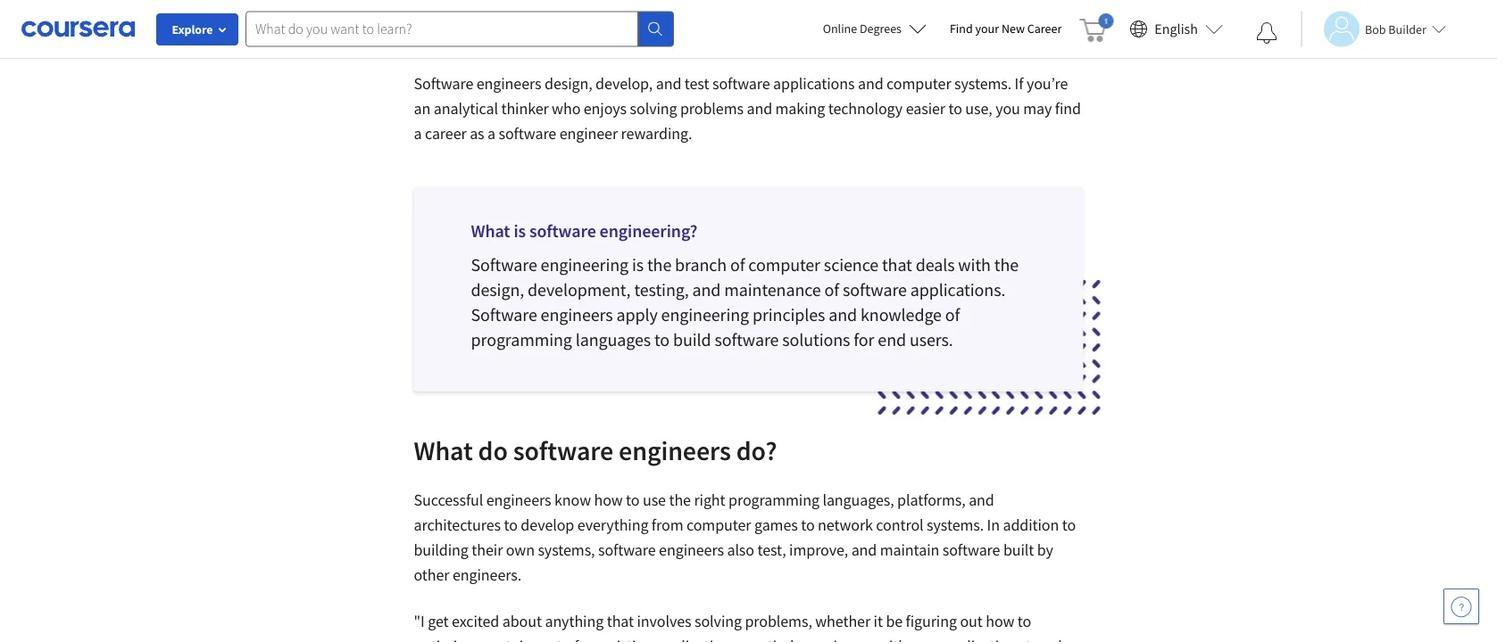 Task type: describe. For each thing, give the bounding box(es) containing it.
2 horizontal spatial a
[[488, 124, 496, 144]]

maintain
[[880, 541, 940, 561]]

and left making
[[747, 99, 772, 119]]

everything
[[577, 516, 649, 536]]

programming inside successful engineers know how to use the right programming languages, platforms, and architectures to develop everything from computer games to network control systems. in addition to building their own systems, software engineers also test, improve, and maintain software built by other engineers.
[[729, 491, 820, 511]]

what do software engineers do?
[[414, 434, 777, 467]]

computer inside successful engineers know how to use the right programming languages, platforms, and architectures to develop everything from computer games to network control systems. in addition to building their own systems, software engineers also test, improve, and maintain software built by other engineers.
[[687, 516, 751, 536]]

application
[[656, 637, 731, 643]]

excited
[[452, 612, 499, 632]]

what for what do software engineers do?
[[414, 434, 473, 467]]

about
[[502, 612, 542, 632]]

software down science
[[843, 279, 907, 301]]

online degrees button
[[809, 9, 941, 48]]

that inside software engineering is the branch of computer science that deals with the design, development, testing, and maintenance of software applications. software engineers apply engineering principles and knowledge of programming languages to build software solutions for end users.
[[882, 254, 912, 276]]

and down network at the right of the page
[[852, 541, 877, 561]]

existing
[[602, 637, 653, 643]]

anything
[[545, 612, 604, 632]]

technology
[[828, 99, 903, 119]]

principles
[[753, 304, 825, 326]]

end
[[878, 329, 906, 351]]

build
[[673, 329, 711, 351]]

the up 'applications.'
[[995, 254, 1019, 276]]

from
[[652, 516, 683, 536]]

systems. inside software engineers design, develop, and test software applications and computer systems. if you're an analytical thinker who enjoys solving problems and making technology easier to use, you may find a career as a software engineer rewarding.
[[955, 74, 1012, 94]]

games
[[754, 516, 798, 536]]

solving inside "i get excited about anything that involves solving problems, whether it be figuring out how to optimize a certain part of an existing application or entirely coming up with new applications to solv
[[695, 612, 742, 632]]

figuring
[[906, 612, 957, 632]]

new
[[910, 637, 938, 643]]

your
[[976, 21, 999, 37]]

successful engineers know how to use the right programming languages, platforms, and architectures to develop everything from computer games to network control systems. in addition to building their own systems, software engineers also test, improve, and maintain software built by other engineers.
[[414, 491, 1076, 586]]

bob
[[1365, 21, 1386, 37]]

a inside "i get excited about anything that involves solving problems, whether it be figuring out how to optimize a certain part of an existing application or entirely coming up with new applications to solv
[[475, 637, 483, 643]]

software down thinker
[[499, 124, 556, 144]]

problems
[[680, 99, 744, 119]]

software up know
[[513, 434, 614, 467]]

engineers inside software engineers design, develop, and test software applications and computer systems. if you're an analytical thinker who enjoys solving problems and making technology easier to use, you may find a career as a software engineer rewarding.
[[477, 74, 542, 94]]

systems,
[[538, 541, 595, 561]]

own
[[506, 541, 535, 561]]

online degrees
[[823, 21, 902, 37]]

making
[[776, 99, 825, 119]]

engineers up use
[[619, 434, 731, 467]]

test
[[685, 74, 709, 94]]

right
[[694, 491, 726, 511]]

"i get excited about anything that involves solving problems, whether it be figuring out how to optimize a certain part of an existing application or entirely coming up with new applications to solv
[[414, 612, 1078, 643]]

building
[[414, 541, 469, 561]]

their
[[472, 541, 503, 561]]

applications.
[[911, 279, 1006, 301]]

coming
[[805, 637, 854, 643]]

branch
[[675, 254, 727, 276]]

languages,
[[823, 491, 894, 511]]

0 horizontal spatial a
[[414, 124, 422, 144]]

entirely
[[751, 637, 802, 643]]

computer inside software engineering is the branch of computer science that deals with the design, development, testing, and maintenance of software applications. software engineers apply engineering principles and knowledge of programming languages to build software solutions for end users.
[[749, 254, 821, 276]]

to inside software engineers design, develop, and test software applications and computer systems. if you're an analytical thinker who enjoys solving problems and making technology easier to use, you may find a career as a software engineer rewarding.
[[949, 99, 962, 119]]

other
[[414, 566, 450, 586]]

english
[[1155, 20, 1198, 38]]

out
[[960, 612, 983, 632]]

software down "principles"
[[715, 329, 779, 351]]

online
[[823, 21, 857, 37]]

languages
[[576, 329, 651, 351]]

software up problems in the left top of the page
[[712, 74, 770, 94]]

0 horizontal spatial is
[[514, 220, 526, 242]]

an inside software engineers design, develop, and test software applications and computer systems. if you're an analytical thinker who enjoys solving problems and making technology easier to use, you may find a career as a software engineer rewarding.
[[414, 99, 431, 119]]

apply
[[617, 304, 658, 326]]

engineers.
[[453, 566, 522, 586]]

engineers inside software engineering is the branch of computer science that deals with the design, development, testing, and maintenance of software applications. software engineers apply engineering principles and knowledge of programming languages to build software solutions for end users.
[[541, 304, 613, 326]]

testing,
[[634, 279, 689, 301]]

engineers up develop
[[486, 491, 551, 511]]

design, inside software engineers design, develop, and test software applications and computer systems. if you're an analytical thinker who enjoys solving problems and making technology easier to use, you may find a career as a software engineer rewarding.
[[545, 74, 593, 94]]

of down 'applications.'
[[945, 304, 960, 326]]

development,
[[528, 279, 631, 301]]

the inside successful engineers know how to use the right programming languages, platforms, and architectures to develop everything from computer games to network control systems. in addition to building their own systems, software engineers also test, improve, and maintain software built by other engineers.
[[669, 491, 691, 511]]

involves
[[637, 612, 692, 632]]

find your new career
[[950, 21, 1062, 37]]

software engineers design, develop, and test software applications and computer systems. if you're an analytical thinker who enjoys solving problems and making technology easier to use, you may find a career as a software engineer rewarding.
[[414, 74, 1081, 144]]

built
[[1004, 541, 1034, 561]]

find
[[1055, 99, 1081, 119]]

know
[[554, 491, 591, 511]]

by
[[1037, 541, 1054, 561]]

who
[[552, 99, 581, 119]]

"i
[[414, 612, 425, 632]]

english button
[[1123, 0, 1230, 58]]

career
[[425, 124, 467, 144]]

applications inside software engineers design, develop, and test software applications and computer systems. if you're an analytical thinker who enjoys solving problems and making technology easier to use, you may find a career as a software engineer rewarding.
[[773, 74, 855, 94]]

users.
[[910, 329, 953, 351]]

easier
[[906, 99, 946, 119]]

science
[[824, 254, 879, 276]]

and up technology on the right
[[858, 74, 884, 94]]

that inside "i get excited about anything that involves solving problems, whether it be figuring out how to optimize a certain part of an existing application or entirely coming up with new applications to solv
[[607, 612, 634, 632]]

coursera image
[[21, 15, 135, 43]]

2 vertical spatial software
[[471, 304, 537, 326]]

do
[[478, 434, 508, 467]]

of down science
[[825, 279, 839, 301]]

is inside software engineering is the branch of computer science that deals with the design, development, testing, and maintenance of software applications. software engineers apply engineering principles and knowledge of programming languages to build software solutions for end users.
[[632, 254, 644, 276]]

control
[[876, 516, 924, 536]]

find
[[950, 21, 973, 37]]

of inside "i get excited about anything that involves solving problems, whether it be figuring out how to optimize a certain part of an existing application or entirely coming up with new applications to solv
[[566, 637, 579, 643]]

and up in
[[969, 491, 994, 511]]

also
[[727, 541, 754, 561]]



Task type: vqa. For each thing, say whether or not it's contained in the screenshot.
bottom design,
yes



Task type: locate. For each thing, give the bounding box(es) containing it.
solving inside software engineers design, develop, and test software applications and computer systems. if you're an analytical thinker who enjoys solving problems and making technology easier to use, you may find a career as a software engineer rewarding.
[[630, 99, 677, 119]]

0 horizontal spatial applications
[[773, 74, 855, 94]]

0 horizontal spatial that
[[607, 612, 634, 632]]

1 vertical spatial applications
[[942, 637, 1023, 643]]

up
[[857, 637, 875, 643]]

network
[[818, 516, 873, 536]]

0 vertical spatial how
[[594, 491, 623, 511]]

improve,
[[789, 541, 848, 561]]

0 vertical spatial is
[[514, 220, 526, 242]]

and left 'test'
[[656, 74, 682, 94]]

or
[[734, 637, 748, 643]]

what
[[471, 220, 510, 242], [414, 434, 473, 467]]

new
[[1002, 21, 1025, 37]]

you
[[996, 99, 1020, 119]]

what for what is software engineering?
[[471, 220, 510, 242]]

solutions
[[782, 329, 850, 351]]

in
[[987, 516, 1000, 536]]

0 vertical spatial engineering
[[541, 254, 629, 276]]

explore
[[172, 21, 213, 38]]

analytical
[[434, 99, 498, 119]]

1 horizontal spatial solving
[[695, 612, 742, 632]]

how inside successful engineers know how to use the right programming languages, platforms, and architectures to develop everything from computer games to network control systems. in addition to building their own systems, software engineers also test, improve, and maintain software built by other engineers.
[[594, 491, 623, 511]]

1 horizontal spatial that
[[882, 254, 912, 276]]

0 horizontal spatial design,
[[471, 279, 524, 301]]

it
[[874, 612, 883, 632]]

that
[[882, 254, 912, 276], [607, 612, 634, 632]]

of right branch
[[730, 254, 745, 276]]

rewarding.
[[621, 124, 692, 144]]

1 horizontal spatial programming
[[729, 491, 820, 511]]

0 horizontal spatial solving
[[630, 99, 677, 119]]

0 vertical spatial an
[[414, 99, 431, 119]]

1 vertical spatial programming
[[729, 491, 820, 511]]

software up development,
[[529, 220, 596, 242]]

find your new career link
[[941, 18, 1071, 40]]

software for an
[[414, 74, 473, 94]]

engineering up the 'build'
[[661, 304, 749, 326]]

0 horizontal spatial programming
[[471, 329, 572, 351]]

what is software engineering?
[[471, 220, 698, 242]]

engineering up development,
[[541, 254, 629, 276]]

how up everything
[[594, 491, 623, 511]]

architectures
[[414, 516, 501, 536]]

you're
[[1027, 74, 1068, 94]]

deals
[[916, 254, 955, 276]]

1 horizontal spatial how
[[986, 612, 1015, 632]]

design,
[[545, 74, 593, 94], [471, 279, 524, 301]]

software for development,
[[471, 254, 537, 276]]

a left "career" on the top of page
[[414, 124, 422, 144]]

0 horizontal spatial with
[[878, 637, 907, 643]]

to inside software engineering is the branch of computer science that deals with the design, development, testing, and maintenance of software applications. software engineers apply engineering principles and knowledge of programming languages to build software solutions for end users.
[[654, 329, 670, 351]]

0 vertical spatial design,
[[545, 74, 593, 94]]

systems. down platforms,
[[927, 516, 984, 536]]

a down excited
[[475, 637, 483, 643]]

develop
[[521, 516, 574, 536]]

design, inside software engineering is the branch of computer science that deals with the design, development, testing, and maintenance of software applications. software engineers apply engineering principles and knowledge of programming languages to build software solutions for end users.
[[471, 279, 524, 301]]

0 horizontal spatial an
[[414, 99, 431, 119]]

of down the anything
[[566, 637, 579, 643]]

if
[[1015, 74, 1024, 94]]

engineers up thinker
[[477, 74, 542, 94]]

engineers down the from
[[659, 541, 724, 561]]

explore button
[[156, 13, 238, 46]]

What do you want to learn? text field
[[246, 11, 638, 47]]

enjoys
[[584, 99, 627, 119]]

2 vertical spatial computer
[[687, 516, 751, 536]]

the right use
[[669, 491, 691, 511]]

whether
[[815, 612, 871, 632]]

an inside "i get excited about anything that involves solving problems, whether it be figuring out how to optimize a certain part of an existing application or entirely coming up with new applications to solv
[[582, 637, 599, 643]]

engineering?
[[600, 220, 698, 242]]

design, up 'who' at the left top
[[545, 74, 593, 94]]

applications
[[773, 74, 855, 94], [942, 637, 1023, 643]]

programming inside software engineering is the branch of computer science that deals with the design, development, testing, and maintenance of software applications. software engineers apply engineering principles and knowledge of programming languages to build software solutions for end users.
[[471, 329, 572, 351]]

part
[[535, 637, 563, 643]]

engineers down development,
[[541, 304, 613, 326]]

1 vertical spatial software
[[471, 254, 537, 276]]

1 horizontal spatial with
[[958, 254, 991, 276]]

with down be
[[878, 637, 907, 643]]

software down development,
[[471, 304, 537, 326]]

bob builder button
[[1301, 11, 1446, 47]]

applications down out
[[942, 637, 1023, 643]]

1 vertical spatial an
[[582, 637, 599, 643]]

1 horizontal spatial applications
[[942, 637, 1023, 643]]

1 vertical spatial that
[[607, 612, 634, 632]]

with inside "i get excited about anything that involves solving problems, whether it be figuring out how to optimize a certain part of an existing application or entirely coming up with new applications to solv
[[878, 637, 907, 643]]

programming up games
[[729, 491, 820, 511]]

software engineering is the branch of computer science that deals with the design, development, testing, and maintenance of software applications. software engineers apply engineering principles and knowledge of programming languages to build software solutions for end users.
[[471, 254, 1019, 351]]

a right as
[[488, 124, 496, 144]]

an up "career" on the top of page
[[414, 99, 431, 119]]

to
[[949, 99, 962, 119], [654, 329, 670, 351], [626, 491, 640, 511], [504, 516, 518, 536], [801, 516, 815, 536], [1062, 516, 1076, 536], [1018, 612, 1032, 632], [1026, 637, 1040, 643]]

systems. up the use,
[[955, 74, 1012, 94]]

0 vertical spatial computer
[[887, 74, 951, 94]]

software
[[712, 74, 770, 94], [499, 124, 556, 144], [529, 220, 596, 242], [843, 279, 907, 301], [715, 329, 779, 351], [513, 434, 614, 467], [598, 541, 656, 561], [943, 541, 1000, 561]]

applications inside "i get excited about anything that involves solving problems, whether it be figuring out how to optimize a certain part of an existing application or entirely coming up with new applications to solv
[[942, 637, 1023, 643]]

computer up the easier
[[887, 74, 951, 94]]

computer inside software engineers design, develop, and test software applications and computer systems. if you're an analytical thinker who enjoys solving problems and making technology easier to use, you may find a career as a software engineer rewarding.
[[887, 74, 951, 94]]

develop,
[[596, 74, 653, 94]]

0 horizontal spatial how
[[594, 491, 623, 511]]

None search field
[[246, 11, 674, 47]]

1 vertical spatial engineering
[[661, 304, 749, 326]]

1 horizontal spatial engineering
[[661, 304, 749, 326]]

software up development,
[[471, 254, 537, 276]]

0 vertical spatial applications
[[773, 74, 855, 94]]

0 vertical spatial that
[[882, 254, 912, 276]]

1 horizontal spatial design,
[[545, 74, 593, 94]]

0 vertical spatial software
[[414, 74, 473, 94]]

software down in
[[943, 541, 1000, 561]]

be
[[886, 612, 903, 632]]

1 vertical spatial what
[[414, 434, 473, 467]]

applications up making
[[773, 74, 855, 94]]

bob builder
[[1365, 21, 1427, 37]]

solving up rewarding.
[[630, 99, 677, 119]]

problems,
[[745, 612, 812, 632]]

systems.
[[955, 74, 1012, 94], [927, 516, 984, 536]]

how inside "i get excited about anything that involves solving problems, whether it be figuring out how to optimize a certain part of an existing application or entirely coming up with new applications to solv
[[986, 612, 1015, 632]]

computer up maintenance at the top of the page
[[749, 254, 821, 276]]

[featured image] three software engineers collaborate on a project at the office. image
[[414, 0, 1084, 29]]

builder
[[1389, 21, 1427, 37]]

shopping cart: 1 item image
[[1080, 13, 1114, 42]]

optimize
[[414, 637, 472, 643]]

an down the anything
[[582, 637, 599, 643]]

computer down right
[[687, 516, 751, 536]]

and up "for"
[[829, 304, 857, 326]]

1 vertical spatial is
[[632, 254, 644, 276]]

degrees
[[860, 21, 902, 37]]

that up existing
[[607, 612, 634, 632]]

solving up or
[[695, 612, 742, 632]]

of
[[730, 254, 745, 276], [825, 279, 839, 301], [945, 304, 960, 326], [566, 637, 579, 643]]

addition
[[1003, 516, 1059, 536]]

software down everything
[[598, 541, 656, 561]]

systems. inside successful engineers know how to use the right programming languages, platforms, and architectures to develop everything from computer games to network control systems. in addition to building their own systems, software engineers also test, improve, and maintain software built by other engineers.
[[927, 516, 984, 536]]

test,
[[758, 541, 786, 561]]

how right out
[[986, 612, 1015, 632]]

1 vertical spatial computer
[[749, 254, 821, 276]]

1 vertical spatial solving
[[695, 612, 742, 632]]

0 vertical spatial programming
[[471, 329, 572, 351]]

1 horizontal spatial is
[[632, 254, 644, 276]]

1 vertical spatial how
[[986, 612, 1015, 632]]

as
[[470, 124, 484, 144]]

design, left development,
[[471, 279, 524, 301]]

and down branch
[[692, 279, 721, 301]]

programming
[[471, 329, 572, 351], [729, 491, 820, 511]]

1 horizontal spatial a
[[475, 637, 483, 643]]

1 vertical spatial systems.
[[927, 516, 984, 536]]

is
[[514, 220, 526, 242], [632, 254, 644, 276]]

use
[[643, 491, 666, 511]]

thinker
[[501, 99, 549, 119]]

engineers
[[477, 74, 542, 94], [541, 304, 613, 326], [619, 434, 731, 467], [486, 491, 551, 511], [659, 541, 724, 561]]

an
[[414, 99, 431, 119], [582, 637, 599, 643]]

computer
[[887, 74, 951, 94], [749, 254, 821, 276], [687, 516, 751, 536]]

do?
[[736, 434, 777, 467]]

maintenance
[[724, 279, 821, 301]]

1 vertical spatial with
[[878, 637, 907, 643]]

0 vertical spatial solving
[[630, 99, 677, 119]]

the up testing,
[[647, 254, 672, 276]]

engineer
[[560, 124, 618, 144]]

show notifications image
[[1256, 22, 1278, 44]]

knowledge
[[861, 304, 942, 326]]

with inside software engineering is the branch of computer science that deals with the design, development, testing, and maintenance of software applications. software engineers apply engineering principles and knowledge of programming languages to build software solutions for end users.
[[958, 254, 991, 276]]

0 vertical spatial systems.
[[955, 74, 1012, 94]]

1 horizontal spatial an
[[582, 637, 599, 643]]

programming down development,
[[471, 329, 572, 351]]

help center image
[[1451, 596, 1472, 618]]

for
[[854, 329, 875, 351]]

0 horizontal spatial engineering
[[541, 254, 629, 276]]

0 vertical spatial with
[[958, 254, 991, 276]]

successful
[[414, 491, 483, 511]]

may
[[1023, 99, 1052, 119]]

with up 'applications.'
[[958, 254, 991, 276]]

1 vertical spatial design,
[[471, 279, 524, 301]]

that left deals
[[882, 254, 912, 276]]

0 vertical spatial what
[[471, 220, 510, 242]]

use,
[[966, 99, 993, 119]]

software up analytical
[[414, 74, 473, 94]]

platforms,
[[897, 491, 966, 511]]

software inside software engineers design, develop, and test software applications and computer systems. if you're an analytical thinker who enjoys solving problems and making technology easier to use, you may find a career as a software engineer rewarding.
[[414, 74, 473, 94]]



